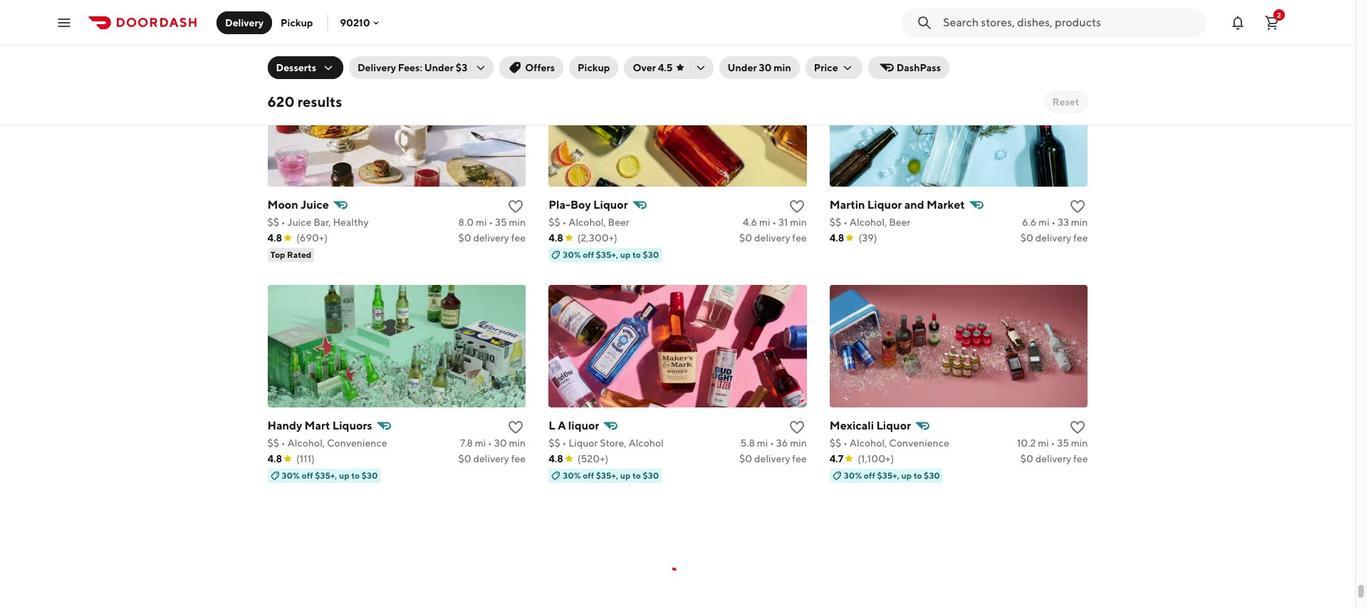 Task type: vqa. For each thing, say whether or not it's contained in the screenshot.


Task type: describe. For each thing, give the bounding box(es) containing it.
30% off $35+, up to $30 for liquor
[[563, 470, 659, 481]]

top rated
[[270, 249, 312, 260]]

fee for martin  liquor and market
[[1074, 232, 1088, 243]]

under 30 min button
[[719, 56, 800, 79]]

4.7
[[830, 453, 844, 464]]

to for liquor
[[633, 249, 641, 260]]

$​0 for l a liquor
[[740, 453, 753, 464]]

store,
[[600, 437, 627, 449]]

min for handy mart liquors
[[509, 437, 526, 449]]

• down pla- on the left
[[563, 216, 567, 228]]

fee for mexicali liquor
[[1074, 453, 1088, 464]]

(1,100+)
[[858, 453, 894, 464]]

off for liquor
[[583, 470, 594, 481]]

liquor up (1,100+)
[[877, 419, 911, 432]]

rated
[[287, 249, 312, 260]]

click to add this store to your saved list image for l a liquor
[[789, 419, 806, 436]]

off up the dashpass button
[[864, 28, 876, 39]]

90210 button
[[340, 17, 382, 28]]

• right 10.2
[[1051, 437, 1056, 449]]

fee for pla-boy liquor
[[793, 232, 807, 243]]

alcohol, for pla-
[[569, 216, 606, 228]]

$$ for moon
[[268, 216, 279, 228]]

off down (1,100+)
[[864, 470, 876, 481]]

beer for and
[[889, 216, 911, 228]]

handy
[[268, 419, 302, 432]]

4.8 for l
[[549, 453, 563, 464]]

handy mart liquors
[[268, 419, 372, 432]]

• up 4.7
[[844, 437, 848, 449]]

$30 for liquor
[[643, 470, 659, 481]]

up for liquors
[[339, 470, 350, 481]]

desserts
[[276, 62, 316, 73]]

6.6
[[1022, 216, 1037, 228]]

min for martin  liquor and market
[[1072, 216, 1088, 228]]

$$ • juice bar, healthy
[[268, 216, 369, 228]]

$$ • alcohol, beer for liquor
[[830, 216, 911, 228]]

up up the dashpass button
[[902, 28, 912, 39]]

liquor
[[568, 419, 600, 432]]

fee for l a liquor
[[793, 453, 807, 464]]

(39)
[[859, 232, 877, 243]]

$​0 delivery fee for moon juice
[[458, 232, 526, 243]]

liquor right boy
[[594, 198, 628, 211]]

$$ for l
[[549, 437, 561, 449]]

4.6 mi • 31 min
[[743, 216, 807, 228]]

convenience for handy mart liquors
[[327, 437, 387, 449]]

mi for mexicali liquor
[[1038, 437, 1049, 449]]

10.2 mi • 35 min
[[1017, 437, 1088, 449]]

2
[[1278, 10, 1282, 19]]

under 30 min
[[728, 62, 791, 73]]

alcohol, for handy
[[288, 437, 325, 449]]

$​0 delivery fee for pla-boy liquor
[[740, 232, 807, 243]]

min for mexicali liquor
[[1072, 437, 1088, 449]]

over 4.5 button
[[625, 56, 714, 79]]

l a liquor
[[549, 419, 600, 432]]

8.0
[[459, 216, 474, 228]]

8.0 mi • 35 min
[[459, 216, 526, 228]]

$35+, up the dashpass button
[[877, 28, 900, 39]]

(690+)
[[296, 232, 328, 243]]

4.5 inside button
[[658, 62, 673, 73]]

5.8 mi • 36 min
[[741, 437, 807, 449]]

liquor left and
[[868, 198, 902, 211]]

7.8
[[460, 437, 473, 449]]

$$ • liquor store, alcohol
[[549, 437, 664, 449]]

(520+)
[[578, 453, 609, 464]]

30 inside button
[[759, 62, 772, 73]]

a
[[558, 419, 566, 432]]

0 vertical spatial pickup button
[[272, 11, 322, 34]]

620
[[268, 93, 295, 110]]

mi for pla-boy liquor
[[760, 216, 771, 228]]

desserts button
[[268, 56, 343, 79]]

30% off $35+, up to $30 up the dashpass button
[[844, 28, 941, 39]]

30% for liquors
[[282, 470, 300, 481]]

30% off $35+, up to $30 down (1,100+)
[[844, 470, 941, 481]]

mi for martin  liquor and market
[[1039, 216, 1050, 228]]

4.8 for moon
[[268, 232, 282, 243]]

pla-
[[549, 198, 571, 211]]

alcohol
[[629, 437, 664, 449]]

fee for moon juice
[[511, 232, 526, 243]]

delivery for delivery
[[225, 17, 264, 28]]

$​0 for moon juice
[[458, 232, 471, 243]]

min inside button
[[774, 62, 791, 73]]

1 under from the left
[[425, 62, 454, 73]]

30% for liquor
[[563, 249, 581, 260]]

Store search: begin typing to search for stores available on DoorDash text field
[[943, 15, 1199, 30]]

results
[[298, 93, 342, 110]]

boy
[[571, 198, 591, 211]]

dashpass
[[897, 62, 941, 73]]

• right the 8.0
[[489, 216, 493, 228]]

pla-boy liquor
[[549, 198, 628, 211]]

2 button
[[1258, 8, 1287, 37]]

delivery for pla-boy liquor
[[755, 232, 791, 243]]

• down "martin"
[[844, 216, 848, 228]]

pickup for the topmost pickup button
[[281, 17, 313, 28]]

90210
[[340, 17, 370, 28]]

1 horizontal spatial pickup button
[[569, 56, 619, 79]]

$30 for liquors
[[362, 470, 378, 481]]

• left 36
[[770, 437, 775, 449]]

30% off $35+, up to $30 for liquor
[[563, 249, 659, 260]]

30% for liquor
[[563, 470, 581, 481]]

reset button
[[1044, 90, 1088, 113]]

$$ for pla-
[[549, 216, 561, 228]]

• down moon
[[281, 216, 286, 228]]

min for l a liquor
[[790, 437, 807, 449]]

open menu image
[[56, 14, 73, 31]]

offers
[[525, 62, 555, 73]]

convenience for mexicali liquor
[[889, 437, 950, 449]]

(2,300+)
[[578, 232, 618, 243]]

$$ for handy
[[268, 437, 279, 449]]

alcohol, for martin
[[850, 216, 887, 228]]

$​0 delivery fee for handy mart liquors
[[458, 453, 526, 464]]

$$ • alcohol, convenience for mart
[[268, 437, 387, 449]]

4.5 link
[[268, 0, 526, 27]]

click to add this store to your saved list image for liquors
[[507, 419, 525, 436]]

market
[[927, 198, 965, 211]]

delivery for mexicali liquor
[[1036, 453, 1072, 464]]

$$ for martin
[[830, 216, 842, 228]]

price
[[814, 62, 838, 73]]

620 results
[[268, 93, 342, 110]]



Task type: locate. For each thing, give the bounding box(es) containing it.
1 horizontal spatial delivery
[[358, 62, 396, 73]]

up for liquor
[[620, 470, 631, 481]]

35 for mexicali liquor
[[1058, 437, 1070, 449]]

30% down (2,300+) on the left
[[563, 249, 581, 260]]

30% off $35+, up to $30 down (520+)
[[563, 470, 659, 481]]

0 horizontal spatial beer
[[608, 216, 630, 228]]

mi
[[476, 216, 487, 228], [760, 216, 771, 228], [1039, 216, 1050, 228], [475, 437, 486, 449], [757, 437, 768, 449], [1038, 437, 1049, 449]]

0 horizontal spatial click to add this store to your saved list image
[[507, 198, 525, 215]]

off down (111)
[[302, 470, 313, 481]]

click to add this store to your saved list image up 6.6 mi • 33 min
[[1070, 198, 1087, 215]]

beer down martin  liquor and market
[[889, 216, 911, 228]]

$​0 for martin  liquor and market
[[1021, 232, 1034, 243]]

4.6
[[743, 216, 758, 228]]

$35+, for liquor
[[596, 249, 619, 260]]

juice
[[301, 198, 329, 211], [288, 216, 312, 228]]

0 horizontal spatial $$ • alcohol, beer
[[549, 216, 630, 228]]

35
[[495, 216, 507, 228], [1058, 437, 1070, 449]]

0 horizontal spatial delivery
[[225, 17, 264, 28]]

mi right 4.6 at the right top of the page
[[760, 216, 771, 228]]

4.5 up desserts
[[268, 11, 282, 23]]

2 beer from the left
[[889, 216, 911, 228]]

up down liquors
[[339, 470, 350, 481]]

delivery for moon juice
[[473, 232, 509, 243]]

$$
[[268, 216, 279, 228], [549, 216, 561, 228], [830, 216, 842, 228], [268, 437, 279, 449], [549, 437, 561, 449], [830, 437, 842, 449]]

$​0 for pla-boy liquor
[[740, 232, 753, 243]]

delivery fees: under $3
[[358, 62, 468, 73]]

$​0 delivery fee for l a liquor
[[740, 453, 807, 464]]

convenience
[[327, 437, 387, 449], [889, 437, 950, 449]]

pickup button up desserts
[[272, 11, 322, 34]]

up for liquor
[[620, 249, 631, 260]]

1 horizontal spatial pickup
[[578, 62, 610, 73]]

$$ • alcohol, beer down pla-boy liquor
[[549, 216, 630, 228]]

mexicali liquor
[[830, 419, 911, 432]]

1 horizontal spatial 35
[[1058, 437, 1070, 449]]

juice up $$ • juice bar, healthy
[[301, 198, 329, 211]]

0 vertical spatial 30
[[759, 62, 772, 73]]

click to add this store to your saved list image
[[507, 198, 525, 215], [1070, 198, 1087, 215], [789, 419, 806, 436]]

$$ • alcohol, convenience down the handy mart liquors
[[268, 437, 387, 449]]

(111)
[[296, 453, 315, 464]]

3 items, open order cart image
[[1264, 14, 1281, 31]]

up
[[902, 28, 912, 39], [620, 249, 631, 260], [339, 470, 350, 481], [620, 470, 631, 481], [902, 470, 912, 481]]

$​0 delivery fee for martin  liquor and market
[[1021, 232, 1088, 243]]

33
[[1058, 216, 1070, 228]]

$35+, down the handy mart liquors
[[315, 470, 337, 481]]

30% off $35+, up to $30 down (111)
[[282, 470, 378, 481]]

6.6 mi • 33 min
[[1022, 216, 1088, 228]]

2 under from the left
[[728, 62, 757, 73]]

1 horizontal spatial beer
[[889, 216, 911, 228]]

$35+, for liquors
[[315, 470, 337, 481]]

alcohol,
[[569, 216, 606, 228], [850, 216, 887, 228], [288, 437, 325, 449], [850, 437, 887, 449]]

•
[[281, 216, 286, 228], [489, 216, 493, 228], [563, 216, 567, 228], [773, 216, 777, 228], [844, 216, 848, 228], [1052, 216, 1056, 228], [281, 437, 286, 449], [488, 437, 492, 449], [563, 437, 567, 449], [770, 437, 775, 449], [844, 437, 848, 449], [1051, 437, 1056, 449]]

0 horizontal spatial 30
[[494, 437, 507, 449]]

mi right "7.8"
[[475, 437, 486, 449]]

0 horizontal spatial pickup button
[[272, 11, 322, 34]]

min for pla-boy liquor
[[790, 216, 807, 228]]

to for liquor
[[633, 470, 641, 481]]

mi right 10.2
[[1038, 437, 1049, 449]]

click to add this store to your saved list image for martin  liquor and market
[[1070, 198, 1087, 215]]

mi right 6.6
[[1039, 216, 1050, 228]]

off down (2,300+) on the left
[[583, 249, 594, 260]]

5.8
[[741, 437, 755, 449]]

1 horizontal spatial convenience
[[889, 437, 950, 449]]

delivery button
[[217, 11, 272, 34]]

4.8 left (39)
[[830, 232, 845, 243]]

$35+, for liquor
[[596, 470, 619, 481]]

mi right the 8.0
[[476, 216, 487, 228]]

click to add this store to your saved list image up 10.2 mi • 35 min
[[1070, 419, 1087, 436]]

mart
[[305, 419, 330, 432]]

moon
[[268, 198, 298, 211]]

1 horizontal spatial under
[[728, 62, 757, 73]]

4.8 for pla-
[[549, 232, 563, 243]]

$​0 for mexicali liquor
[[1021, 453, 1034, 464]]

$​0 for handy mart liquors
[[458, 453, 471, 464]]

pickup up desserts
[[281, 17, 313, 28]]

35 right the 8.0
[[495, 216, 507, 228]]

1 horizontal spatial click to add this store to your saved list image
[[789, 419, 806, 436]]

$$ • alcohol, convenience
[[268, 437, 387, 449], [830, 437, 950, 449]]

up down store,
[[620, 470, 631, 481]]

30% down (111)
[[282, 470, 300, 481]]

1 horizontal spatial 30
[[759, 62, 772, 73]]

off
[[864, 28, 876, 39], [583, 249, 594, 260], [302, 470, 313, 481], [583, 470, 594, 481], [864, 470, 876, 481]]

1 vertical spatial 4.5
[[658, 62, 673, 73]]

35 right 10.2
[[1058, 437, 1070, 449]]

1 beer from the left
[[608, 216, 630, 228]]

click to add this store to your saved list image up 8.0 mi • 35 min
[[507, 198, 525, 215]]

0 vertical spatial delivery
[[225, 17, 264, 28]]

min right 10.2
[[1072, 437, 1088, 449]]

$30 for liquor
[[643, 249, 659, 260]]

0 horizontal spatial under
[[425, 62, 454, 73]]

1 vertical spatial 35
[[1058, 437, 1070, 449]]

• right "7.8"
[[488, 437, 492, 449]]

4.8 down l
[[549, 453, 563, 464]]

4.8
[[268, 232, 282, 243], [549, 232, 563, 243], [830, 232, 845, 243], [268, 453, 282, 464], [549, 453, 563, 464]]

10.2
[[1017, 437, 1036, 449]]

$35+,
[[877, 28, 900, 39], [596, 249, 619, 260], [315, 470, 337, 481], [596, 470, 619, 481], [877, 470, 900, 481]]

pickup for the right pickup button
[[578, 62, 610, 73]]

click to add this store to your saved list image up 4.6 mi • 31 min
[[789, 198, 806, 215]]

$$ • alcohol, convenience up (1,100+)
[[830, 437, 950, 449]]

up down pla-boy liquor
[[620, 249, 631, 260]]

min right "7.8"
[[509, 437, 526, 449]]

30% up price "button"
[[844, 28, 862, 39]]

delivery for martin  liquor and market
[[1036, 232, 1072, 243]]

fees:
[[398, 62, 423, 73]]

reset
[[1053, 96, 1080, 108]]

30 right "7.8"
[[494, 437, 507, 449]]

alcohol, for mexicali
[[850, 437, 887, 449]]

2 horizontal spatial click to add this store to your saved list image
[[1070, 419, 1087, 436]]

alcohol, up (111)
[[288, 437, 325, 449]]

4.8 down pla- on the left
[[549, 232, 563, 243]]

top
[[270, 249, 285, 260]]

30 left price
[[759, 62, 772, 73]]

mi for handy mart liquors
[[475, 437, 486, 449]]

notification bell image
[[1230, 14, 1247, 31]]

click to add this store to your saved list image up 7.8 mi • 30 min
[[507, 419, 525, 436]]

click to add this store to your saved list image for moon juice
[[507, 198, 525, 215]]

pickup button
[[272, 11, 322, 34], [569, 56, 619, 79]]

mexicali
[[830, 419, 874, 432]]

click to add this store to your saved list image
[[789, 198, 806, 215], [507, 419, 525, 436], [1070, 419, 1087, 436]]

0 vertical spatial 4.5
[[268, 11, 282, 23]]

2 $$ • alcohol, beer from the left
[[830, 216, 911, 228]]

$$ • alcohol, beer up (39)
[[830, 216, 911, 228]]

fee
[[1074, 11, 1088, 23], [511, 232, 526, 243], [793, 232, 807, 243], [1074, 232, 1088, 243], [511, 453, 526, 464], [793, 453, 807, 464], [1074, 453, 1088, 464]]

juice down moon juice
[[288, 216, 312, 228]]

dashpass button
[[868, 56, 950, 79]]

7.8 mi • 30 min
[[460, 437, 526, 449]]

up down mexicali liquor
[[902, 470, 912, 481]]

1 horizontal spatial click to add this store to your saved list image
[[789, 198, 806, 215]]

4.5
[[268, 11, 282, 23], [658, 62, 673, 73]]

healthy
[[333, 216, 369, 228]]

liquors
[[333, 419, 372, 432]]

min right 36
[[790, 437, 807, 449]]

$$ down pla- on the left
[[549, 216, 561, 228]]

4.5 right over
[[658, 62, 673, 73]]

click to add this store to your saved list image for liquor
[[789, 198, 806, 215]]

1 horizontal spatial $$ • alcohol, beer
[[830, 216, 911, 228]]

alcohol, down pla-boy liquor
[[569, 216, 606, 228]]

$35+, down (2,300+) on the left
[[596, 249, 619, 260]]

min right 31
[[790, 216, 807, 228]]

alcohol, up (1,100+)
[[850, 437, 887, 449]]

$$ • alcohol, beer
[[549, 216, 630, 228], [830, 216, 911, 228]]

0 horizontal spatial 4.5
[[268, 11, 282, 23]]

bar,
[[314, 216, 331, 228]]

liquor down liquor
[[569, 437, 598, 449]]

l
[[549, 419, 556, 432]]

$​0
[[1021, 11, 1034, 23], [458, 232, 471, 243], [740, 232, 753, 243], [1021, 232, 1034, 243], [458, 453, 471, 464], [740, 453, 753, 464], [1021, 453, 1034, 464]]

mi right 5.8
[[757, 437, 768, 449]]

$$ • alcohol, convenience for liquor
[[830, 437, 950, 449]]

beer up (2,300+) on the left
[[608, 216, 630, 228]]

alcohol, up (39)
[[850, 216, 887, 228]]

0 vertical spatial pickup
[[281, 17, 313, 28]]

$$ for mexicali
[[830, 437, 842, 449]]

30% off $35+, up to $30
[[844, 28, 941, 39], [563, 249, 659, 260], [282, 470, 378, 481], [563, 470, 659, 481], [844, 470, 941, 481]]

to for liquors
[[352, 470, 360, 481]]

delivery for l a liquor
[[755, 453, 791, 464]]

min left price
[[774, 62, 791, 73]]

4.8 up top on the top of page
[[268, 232, 282, 243]]

to
[[914, 28, 922, 39], [633, 249, 641, 260], [352, 470, 360, 481], [633, 470, 641, 481], [914, 470, 922, 481]]

30% off $35+, up to $30 for liquors
[[282, 470, 378, 481]]

4.8 for martin
[[830, 232, 845, 243]]

beer for liquor
[[608, 216, 630, 228]]

1 convenience from the left
[[327, 437, 387, 449]]

mi for l a liquor
[[757, 437, 768, 449]]

• left 33 at right top
[[1052, 216, 1056, 228]]

moon juice
[[268, 198, 329, 211]]

35 for moon juice
[[495, 216, 507, 228]]

$3
[[456, 62, 468, 73]]

30%
[[844, 28, 862, 39], [563, 249, 581, 260], [282, 470, 300, 481], [563, 470, 581, 481], [844, 470, 862, 481]]

1 vertical spatial delivery
[[358, 62, 396, 73]]

$35+, down (520+)
[[596, 470, 619, 481]]

price button
[[806, 56, 863, 79]]

min for moon juice
[[509, 216, 526, 228]]

1 vertical spatial pickup button
[[569, 56, 619, 79]]

off down (520+)
[[583, 470, 594, 481]]

4.8 for handy
[[268, 453, 282, 464]]

off for liquors
[[302, 470, 313, 481]]

and
[[905, 198, 925, 211]]

36
[[777, 437, 788, 449]]

1 vertical spatial 30
[[494, 437, 507, 449]]

over 4.5
[[633, 62, 673, 73]]

pickup
[[281, 17, 313, 28], [578, 62, 610, 73]]

0 horizontal spatial $$ • alcohol, convenience
[[268, 437, 387, 449]]

2 horizontal spatial click to add this store to your saved list image
[[1070, 198, 1087, 215]]

offers button
[[500, 56, 564, 79]]

pickup button left over
[[569, 56, 619, 79]]

31
[[779, 216, 788, 228]]

1 vertical spatial pickup
[[578, 62, 610, 73]]

30% off $35+, up to $30 down (2,300+) on the left
[[563, 249, 659, 260]]

off for liquor
[[583, 249, 594, 260]]

• left 31
[[773, 216, 777, 228]]

1 $$ • alcohol, beer from the left
[[549, 216, 630, 228]]

$$ down moon
[[268, 216, 279, 228]]

4.8 left (111)
[[268, 453, 282, 464]]

delivery
[[225, 17, 264, 28], [358, 62, 396, 73]]

click to add this store to your saved list image up '5.8 mi • 36 min'
[[789, 419, 806, 436]]

$$ down "martin"
[[830, 216, 842, 228]]

$35+, down (1,100+)
[[877, 470, 900, 481]]

$$ up 4.7
[[830, 437, 842, 449]]

min
[[774, 62, 791, 73], [509, 216, 526, 228], [790, 216, 807, 228], [1072, 216, 1088, 228], [509, 437, 526, 449], [790, 437, 807, 449], [1072, 437, 1088, 449]]

min right the 8.0
[[509, 216, 526, 228]]

convenience down liquors
[[327, 437, 387, 449]]

pickup left over
[[578, 62, 610, 73]]

delivery for delivery fees: under $3
[[358, 62, 396, 73]]

fee for handy mart liquors
[[511, 453, 526, 464]]

liquor
[[594, 198, 628, 211], [868, 198, 902, 211], [877, 419, 911, 432], [569, 437, 598, 449]]

• down handy
[[281, 437, 286, 449]]

2 convenience from the left
[[889, 437, 950, 449]]

delivery
[[1036, 11, 1072, 23], [473, 232, 509, 243], [755, 232, 791, 243], [1036, 232, 1072, 243], [473, 453, 509, 464], [755, 453, 791, 464], [1036, 453, 1072, 464]]

30% down (520+)
[[563, 470, 581, 481]]

$$ down l
[[549, 437, 561, 449]]

• down a
[[563, 437, 567, 449]]

martin
[[830, 198, 865, 211]]

$$ • alcohol, beer for boy
[[549, 216, 630, 228]]

0 horizontal spatial click to add this store to your saved list image
[[507, 419, 525, 436]]

0 vertical spatial 35
[[495, 216, 507, 228]]

delivery for handy mart liquors
[[473, 453, 509, 464]]

0 horizontal spatial 35
[[495, 216, 507, 228]]

beer
[[608, 216, 630, 228], [889, 216, 911, 228]]

$$ down handy
[[268, 437, 279, 449]]

1 horizontal spatial $$ • alcohol, convenience
[[830, 437, 950, 449]]

over
[[633, 62, 656, 73]]

30
[[759, 62, 772, 73], [494, 437, 507, 449]]

mi for moon juice
[[476, 216, 487, 228]]

$30
[[924, 28, 941, 39], [643, 249, 659, 260], [362, 470, 378, 481], [643, 470, 659, 481], [924, 470, 941, 481]]

2 $$ • alcohol, convenience from the left
[[830, 437, 950, 449]]

1 vertical spatial juice
[[288, 216, 312, 228]]

delivery inside 'button'
[[225, 17, 264, 28]]

min right 33 at right top
[[1072, 216, 1088, 228]]

30% down (1,100+)
[[844, 470, 862, 481]]

0 horizontal spatial convenience
[[327, 437, 387, 449]]

0 horizontal spatial pickup
[[281, 17, 313, 28]]

under inside button
[[728, 62, 757, 73]]

1 horizontal spatial 4.5
[[658, 62, 673, 73]]

$​0 delivery fee for mexicali liquor
[[1021, 453, 1088, 464]]

convenience up (1,100+)
[[889, 437, 950, 449]]

0 vertical spatial juice
[[301, 198, 329, 211]]

martin  liquor and market
[[830, 198, 965, 211]]

1 $$ • alcohol, convenience from the left
[[268, 437, 387, 449]]



